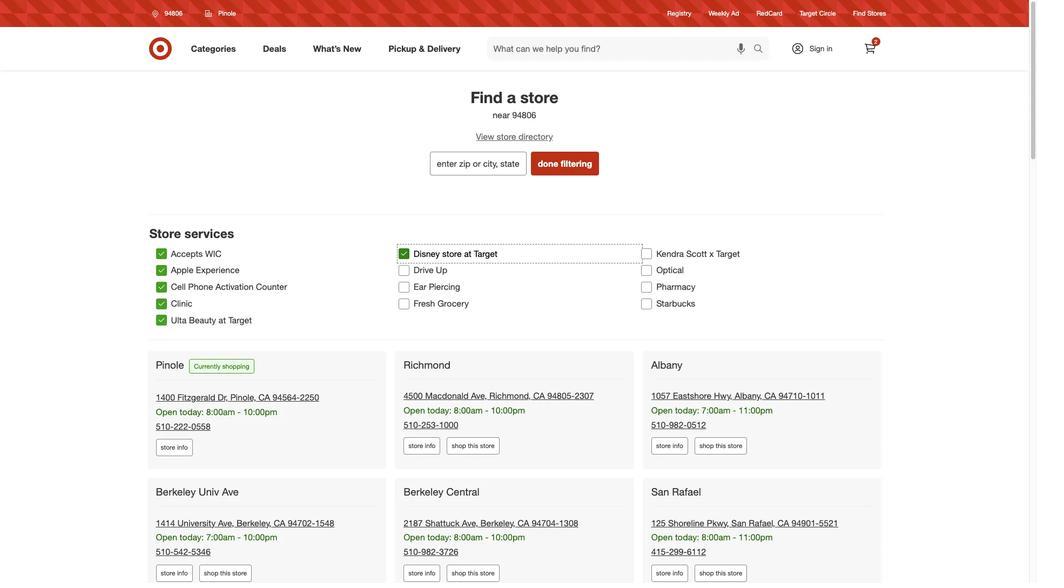 Task type: describe. For each thing, give the bounding box(es) containing it.
san inside 125 shoreline pkwy, san rafael, ca 94901-5521 open today: 8:00am - 11:00pm 415-299-6112
[[731, 518, 747, 529]]

ulta
[[171, 315, 187, 326]]

shop this store for berkeley univ ave
[[204, 569, 247, 578]]

store info link for albany
[[651, 438, 688, 455]]

info for albany
[[673, 442, 683, 450]]

ca for albany
[[765, 391, 776, 401]]

accepts
[[171, 248, 203, 259]]

510- for berkeley central
[[404, 547, 421, 558]]

ave, for berkeley univ ave
[[218, 518, 234, 529]]

what's
[[313, 43, 341, 54]]

What can we help you find? suggestions appear below search field
[[487, 37, 756, 61]]

enter zip or city, state button
[[430, 152, 527, 175]]

store down 125 shoreline pkwy, san rafael, ca 94901-5521 open today: 8:00am - 11:00pm 415-299-6112
[[728, 569, 743, 578]]

Cell Phone Activation Counter checkbox
[[156, 282, 167, 293]]

7:00am for berkeley univ ave
[[206, 532, 235, 543]]

1308
[[559, 518, 578, 529]]

- for pinole
[[237, 407, 241, 417]]

pickup & delivery
[[389, 43, 461, 54]]

- inside 125 shoreline pkwy, san rafael, ca 94901-5521 open today: 8:00am - 11:00pm 415-299-6112
[[733, 532, 736, 543]]

richmond link
[[404, 359, 453, 371]]

5346
[[191, 547, 211, 558]]

berkeley univ ave
[[156, 486, 239, 498]]

542-
[[174, 547, 191, 558]]

phone
[[188, 282, 213, 292]]

target for ulta beauty at target
[[228, 315, 252, 326]]

view store directory
[[476, 131, 553, 142]]

Ulta Beauty at Target checkbox
[[156, 315, 167, 326]]

- for berkeley univ ave
[[237, 532, 241, 543]]

store down the 222- on the left bottom of the page
[[161, 444, 175, 452]]

this for albany
[[716, 442, 726, 450]]

10:00pm for richmond
[[491, 405, 525, 416]]

510- for albany
[[651, 420, 669, 430]]

510- for pinole
[[156, 421, 174, 432]]

open for richmond
[[404, 405, 425, 416]]

10:00pm for pinole
[[243, 407, 277, 417]]

pinole button
[[198, 4, 243, 23]]

sign in link
[[782, 37, 850, 61]]

shop this store for san rafael
[[700, 569, 743, 578]]

shattuck
[[425, 518, 460, 529]]

ear piercing
[[414, 282, 460, 292]]

Starbucks checkbox
[[641, 299, 652, 309]]

store info link for richmond
[[404, 438, 440, 455]]

94806 inside dropdown button
[[165, 9, 183, 17]]

target for kendra scott x target
[[716, 248, 740, 259]]

fresh
[[414, 298, 435, 309]]

berkeley for berkeley central
[[404, 486, 444, 498]]

deals
[[263, 43, 286, 54]]

- for richmond
[[485, 405, 489, 416]]

redcard link
[[757, 9, 783, 18]]

target circle
[[800, 9, 836, 18]]

university
[[177, 518, 216, 529]]

richmond,
[[489, 391, 531, 401]]

2187
[[404, 518, 423, 529]]

today: for pinole
[[180, 407, 204, 417]]

shop for richmond
[[452, 442, 466, 450]]

what's new
[[313, 43, 361, 54]]

Disney store at Target checkbox
[[399, 249, 409, 259]]

94806 inside find a store near 94806
[[512, 110, 536, 121]]

clinic
[[171, 298, 192, 309]]

eastshore
[[673, 391, 712, 401]]

125
[[651, 518, 666, 529]]

store info for albany
[[656, 442, 683, 450]]

2250
[[300, 392, 319, 403]]

store info link for berkeley central
[[404, 565, 440, 582]]

pharmacy
[[656, 282, 696, 292]]

store info for richmond
[[408, 442, 436, 450]]

in
[[827, 44, 833, 53]]

berkeley central link
[[404, 486, 482, 499]]

weekly
[[709, 9, 730, 18]]

sign in
[[810, 44, 833, 53]]

- for albany
[[733, 405, 736, 416]]

berkeley univ ave link
[[156, 486, 241, 499]]

or
[[473, 158, 481, 169]]

2187 shattuck ave, berkeley, ca 94704-1308 open today: 8:00am - 10:00pm 510-982-3726
[[404, 518, 578, 558]]

done
[[538, 158, 558, 169]]

richmond
[[404, 359, 451, 371]]

ulta beauty at target
[[171, 315, 252, 326]]

ave, for berkeley central
[[462, 518, 478, 529]]

11:00pm inside 1057 eastshore hwy, albany, ca 94710-1011 open today: 7:00am - 11:00pm 510-982-0512
[[739, 405, 773, 416]]

1057
[[651, 391, 671, 401]]

enter zip or city, state
[[437, 158, 520, 169]]

1000
[[439, 420, 458, 430]]

fitzgerald
[[177, 392, 215, 403]]

4500 macdonald ave, richmond, ca 94805-2307 link
[[404, 391, 594, 401]]

shop this store for berkeley central
[[452, 569, 495, 578]]

1414 university ave, berkeley, ca 94702-1548 open today: 7:00am - 10:00pm 510-542-5346
[[156, 518, 334, 558]]

510-982-3726 link
[[404, 547, 458, 558]]

1400 fitzgerald dr, pinole, ca 94564-2250 link
[[156, 392, 319, 403]]

open inside 125 shoreline pkwy, san rafael, ca 94901-5521 open today: 8:00am - 11:00pm 415-299-6112
[[651, 532, 673, 543]]

hwy,
[[714, 391, 732, 401]]

done filtering button
[[531, 152, 599, 175]]

view store directory link
[[136, 131, 893, 143]]

94806 button
[[145, 4, 194, 23]]

today: inside 125 shoreline pkwy, san rafael, ca 94901-5521 open today: 8:00am - 11:00pm 415-299-6112
[[675, 532, 699, 543]]

state
[[500, 158, 520, 169]]

1 vertical spatial pinole
[[156, 359, 184, 371]]

grocery
[[438, 298, 469, 309]]

cell
[[171, 282, 186, 292]]

registry
[[667, 9, 691, 18]]

shop this store button for albany
[[695, 438, 747, 455]]

shop for san rafael
[[700, 569, 714, 578]]

pinole,
[[230, 392, 256, 403]]

enter
[[437, 158, 457, 169]]

shopping
[[222, 362, 249, 370]]

Accepts WIC checkbox
[[156, 249, 167, 259]]

store info for berkeley univ ave
[[161, 569, 188, 578]]

dr,
[[218, 392, 228, 403]]

deals link
[[254, 37, 300, 61]]

510- for richmond
[[404, 420, 421, 430]]

this for berkeley central
[[468, 569, 478, 578]]

store info for berkeley central
[[408, 569, 436, 578]]

kendra
[[656, 248, 684, 259]]

store info link for san rafael
[[651, 565, 688, 582]]

activation
[[216, 282, 254, 292]]

299-
[[669, 547, 687, 558]]

Optical checkbox
[[641, 265, 652, 276]]

stores
[[868, 9, 886, 18]]

pkwy,
[[707, 518, 729, 529]]

shop this store button for berkeley central
[[447, 565, 500, 582]]

berkeley, for berkeley univ ave
[[237, 518, 271, 529]]

store down 1057 eastshore hwy, albany, ca 94710-1011 open today: 7:00am - 11:00pm 510-982-0512
[[728, 442, 743, 450]]

2
[[874, 38, 877, 45]]

apple
[[171, 265, 193, 276]]

wic
[[205, 248, 222, 259]]

find for a
[[471, 88, 503, 107]]

store down 2187 shattuck ave, berkeley, ca 94704-1308 open today: 8:00am - 10:00pm 510-982-3726
[[480, 569, 495, 578]]

store inside find a store near 94806
[[520, 88, 559, 107]]

open for berkeley univ ave
[[156, 532, 177, 543]]

shoreline
[[668, 518, 705, 529]]

Pharmacy checkbox
[[641, 282, 652, 293]]

categories link
[[182, 37, 249, 61]]

8:00am inside 125 shoreline pkwy, san rafael, ca 94901-5521 open today: 8:00am - 11:00pm 415-299-6112
[[702, 532, 731, 543]]

2187 shattuck ave, berkeley, ca 94704-1308 link
[[404, 518, 578, 529]]

berkeley central
[[404, 486, 480, 498]]

central
[[446, 486, 480, 498]]

experience
[[196, 265, 240, 276]]

6112
[[687, 547, 706, 558]]

view
[[476, 131, 494, 142]]

1400
[[156, 392, 175, 403]]

shop for albany
[[700, 442, 714, 450]]

ca for berkeley central
[[518, 518, 529, 529]]



Task type: vqa. For each thing, say whether or not it's contained in the screenshot.
'FIND' corresponding to Stores
yes



Task type: locate. For each thing, give the bounding box(es) containing it.
0 horizontal spatial 94806
[[165, 9, 183, 17]]

982- inside 2187 shattuck ave, berkeley, ca 94704-1308 open today: 8:00am - 10:00pm 510-982-3726
[[421, 547, 439, 558]]

94564-
[[273, 392, 300, 403]]

this down 1057 eastshore hwy, albany, ca 94710-1011 open today: 7:00am - 11:00pm 510-982-0512
[[716, 442, 726, 450]]

shop down 1000 on the bottom left of the page
[[452, 442, 466, 450]]

currently
[[194, 362, 221, 370]]

1057 eastshore hwy, albany, ca 94710-1011 link
[[651, 391, 825, 401]]

510- for berkeley univ ave
[[156, 547, 174, 558]]

7:00am down hwy,
[[702, 405, 731, 416]]

san rafael
[[651, 486, 701, 498]]

albany
[[651, 359, 683, 371]]

2 berkeley from the left
[[404, 486, 444, 498]]

2 link
[[858, 37, 882, 61]]

8:00am inside 2187 shattuck ave, berkeley, ca 94704-1308 open today: 8:00am - 10:00pm 510-982-3726
[[454, 532, 483, 543]]

Clinic checkbox
[[156, 299, 167, 309]]

store info down '510-982-3726' link
[[408, 569, 436, 578]]

- down 4500 macdonald ave, richmond, ca 94805-2307 link
[[485, 405, 489, 416]]

1 horizontal spatial san
[[731, 518, 747, 529]]

0 horizontal spatial pinole
[[156, 359, 184, 371]]

counter
[[256, 282, 287, 292]]

0 horizontal spatial find
[[471, 88, 503, 107]]

store info down 299-
[[656, 569, 683, 578]]

registry link
[[667, 9, 691, 18]]

store down '4500 macdonald ave, richmond, ca 94805-2307 open today: 8:00am - 10:00pm 510-253-1000'
[[480, 442, 495, 450]]

shop for berkeley central
[[452, 569, 466, 578]]

510- inside 1057 eastshore hwy, albany, ca 94710-1011 open today: 7:00am - 11:00pm 510-982-0512
[[651, 420, 669, 430]]

today: down "university"
[[180, 532, 204, 543]]

today: inside '4500 macdonald ave, richmond, ca 94805-2307 open today: 8:00am - 10:00pm 510-253-1000'
[[427, 405, 452, 416]]

510- down 1400
[[156, 421, 174, 432]]

open inside 1414 university ave, berkeley, ca 94702-1548 open today: 7:00am - 10:00pm 510-542-5346
[[156, 532, 177, 543]]

shop down 0512
[[700, 442, 714, 450]]

directory
[[519, 131, 553, 142]]

san left rafael
[[651, 486, 669, 498]]

a
[[507, 88, 516, 107]]

0 vertical spatial san
[[651, 486, 669, 498]]

zip
[[459, 158, 471, 169]]

94806 down a
[[512, 110, 536, 121]]

125 shoreline pkwy, san rafael, ca 94901-5521 link
[[651, 518, 838, 529]]

1 horizontal spatial berkeley,
[[481, 518, 515, 529]]

info for richmond
[[425, 442, 436, 450]]

8:00am for berkeley central
[[454, 532, 483, 543]]

- inside 1414 university ave, berkeley, ca 94702-1548 open today: 7:00am - 10:00pm 510-542-5346
[[237, 532, 241, 543]]

Ear Piercing checkbox
[[399, 282, 409, 293]]

0 horizontal spatial berkeley,
[[237, 518, 271, 529]]

currently shopping
[[194, 362, 249, 370]]

berkeley, down ave
[[237, 518, 271, 529]]

search
[[748, 44, 774, 55]]

near
[[493, 110, 510, 121]]

ca for berkeley univ ave
[[274, 518, 285, 529]]

store info for pinole
[[161, 444, 188, 452]]

shop this store down 3726 at left bottom
[[452, 569, 495, 578]]

222-
[[174, 421, 191, 432]]

94710-
[[779, 391, 806, 401]]

ca inside 1414 university ave, berkeley, ca 94702-1548 open today: 7:00am - 10:00pm 510-542-5346
[[274, 518, 285, 529]]

today: down "shattuck"
[[427, 532, 452, 543]]

find left stores
[[853, 9, 866, 18]]

ca right rafael,
[[778, 518, 789, 529]]

10:00pm inside '4500 macdonald ave, richmond, ca 94805-2307 open today: 8:00am - 10:00pm 510-253-1000'
[[491, 405, 525, 416]]

store info down 510-982-0512 link at the right bottom
[[656, 442, 683, 450]]

this down '4500 macdonald ave, richmond, ca 94805-2307 open today: 8:00am - 10:00pm 510-253-1000'
[[468, 442, 478, 450]]

8:00am down the dr, at bottom left
[[206, 407, 235, 417]]

1 horizontal spatial 94806
[[512, 110, 536, 121]]

ca inside 1057 eastshore hwy, albany, ca 94710-1011 open today: 7:00am - 11:00pm 510-982-0512
[[765, 391, 776, 401]]

0 horizontal spatial 982-
[[421, 547, 439, 558]]

open up 415-
[[651, 532, 673, 543]]

disney store at target
[[414, 248, 498, 259]]

shop for berkeley univ ave
[[204, 569, 218, 578]]

info down 299-
[[673, 569, 683, 578]]

store info link down 510-982-0512 link at the right bottom
[[651, 438, 688, 455]]

accepts wic
[[171, 248, 222, 259]]

415-
[[651, 547, 669, 558]]

10:00pm for berkeley univ ave
[[243, 532, 277, 543]]

store info link
[[404, 438, 440, 455], [651, 438, 688, 455], [156, 439, 193, 457], [156, 565, 193, 582], [404, 565, 440, 582], [651, 565, 688, 582]]

1 berkeley, from the left
[[237, 518, 271, 529]]

store down the 253-
[[408, 442, 423, 450]]

open
[[404, 405, 425, 416], [651, 405, 673, 416], [156, 407, 177, 417], [156, 532, 177, 543], [404, 532, 425, 543], [651, 532, 673, 543]]

shop this store button for san rafael
[[695, 565, 747, 582]]

2307
[[575, 391, 594, 401]]

info for pinole
[[177, 444, 188, 452]]

store info down the 222- on the left bottom of the page
[[161, 444, 188, 452]]

open inside 2187 shattuck ave, berkeley, ca 94704-1308 open today: 8:00am - 10:00pm 510-982-3726
[[404, 532, 425, 543]]

11:00pm down albany,
[[739, 405, 773, 416]]

today: for richmond
[[427, 405, 452, 416]]

1 vertical spatial find
[[471, 88, 503, 107]]

this for berkeley univ ave
[[220, 569, 231, 578]]

510-542-5346 link
[[156, 547, 211, 558]]

10:00pm inside 1400 fitzgerald dr, pinole, ca 94564-2250 open today: 8:00am - 10:00pm 510-222-0558
[[243, 407, 277, 417]]

filtering
[[561, 158, 592, 169]]

10:00pm inside 2187 shattuck ave, berkeley, ca 94704-1308 open today: 8:00am - 10:00pm 510-982-3726
[[491, 532, 525, 543]]

ca inside 125 shoreline pkwy, san rafael, ca 94901-5521 open today: 8:00am - 11:00pm 415-299-6112
[[778, 518, 789, 529]]

0 horizontal spatial berkeley
[[156, 486, 196, 498]]

shop this store button
[[447, 438, 500, 455], [695, 438, 747, 455], [199, 565, 252, 582], [447, 565, 500, 582], [695, 565, 747, 582]]

94806 left pinole dropdown button
[[165, 9, 183, 17]]

ave, left richmond,
[[471, 391, 487, 401]]

94702-
[[288, 518, 315, 529]]

berkeley, inside 1414 university ave, berkeley, ca 94702-1548 open today: 7:00am - 10:00pm 510-542-5346
[[237, 518, 271, 529]]

10:00pm for berkeley central
[[491, 532, 525, 543]]

shop this store button down the 6112
[[695, 565, 747, 582]]

510- inside 1414 university ave, berkeley, ca 94702-1548 open today: 7:00am - 10:00pm 510-542-5346
[[156, 547, 174, 558]]

store info link down the 253-
[[404, 438, 440, 455]]

sign
[[810, 44, 825, 53]]

weekly ad link
[[709, 9, 739, 18]]

store inside group
[[442, 248, 462, 259]]

store info down the 253-
[[408, 442, 436, 450]]

982- for albany
[[669, 420, 687, 430]]

today: inside 1400 fitzgerald dr, pinole, ca 94564-2250 open today: 8:00am - 10:00pm 510-222-0558
[[180, 407, 204, 417]]

berkeley up 1414
[[156, 486, 196, 498]]

&
[[419, 43, 425, 54]]

store down 542-
[[161, 569, 175, 578]]

1 vertical spatial 7:00am
[[206, 532, 235, 543]]

982- down eastshore
[[669, 420, 687, 430]]

shop this store down 5346
[[204, 569, 247, 578]]

510- down 4500
[[404, 420, 421, 430]]

2 11:00pm from the top
[[739, 532, 773, 543]]

ca right albany,
[[765, 391, 776, 401]]

Kendra Scott x Target checkbox
[[641, 249, 652, 259]]

at for store
[[464, 248, 472, 259]]

store up up
[[442, 248, 462, 259]]

510- inside '4500 macdonald ave, richmond, ca 94805-2307 open today: 8:00am - 10:00pm 510-253-1000'
[[404, 420, 421, 430]]

open inside 1400 fitzgerald dr, pinole, ca 94564-2250 open today: 8:00am - 10:00pm 510-222-0558
[[156, 407, 177, 417]]

this for richmond
[[468, 442, 478, 450]]

shop this store down the 6112
[[700, 569, 743, 578]]

circle
[[819, 9, 836, 18]]

store down '510-982-3726' link
[[408, 569, 423, 578]]

store right "view"
[[497, 131, 516, 142]]

info for berkeley univ ave
[[177, 569, 188, 578]]

this down 1414 university ave, berkeley, ca 94702-1548 open today: 7:00am - 10:00pm 510-542-5346
[[220, 569, 231, 578]]

10:00pm down 'pinole,'
[[243, 407, 277, 417]]

10:00pm
[[491, 405, 525, 416], [243, 407, 277, 417], [243, 532, 277, 543], [491, 532, 525, 543]]

0 vertical spatial 7:00am
[[702, 405, 731, 416]]

store down 415-
[[656, 569, 671, 578]]

shop this store down 0512
[[700, 442, 743, 450]]

berkeley
[[156, 486, 196, 498], [404, 486, 444, 498]]

- down 1414 university ave, berkeley, ca 94702-1548 link
[[237, 532, 241, 543]]

target
[[800, 9, 818, 18], [474, 248, 498, 259], [716, 248, 740, 259], [228, 315, 252, 326]]

disney
[[414, 248, 440, 259]]

info down 510-982-0512 link at the right bottom
[[673, 442, 683, 450]]

info down the 253-
[[425, 442, 436, 450]]

0 vertical spatial 94806
[[165, 9, 183, 17]]

ca for pinole
[[259, 392, 270, 403]]

store info link down 542-
[[156, 565, 193, 582]]

ca right 'pinole,'
[[259, 392, 270, 403]]

7:00am inside 1414 university ave, berkeley, ca 94702-1548 open today: 7:00am - 10:00pm 510-542-5346
[[206, 532, 235, 543]]

8:00am inside '4500 macdonald ave, richmond, ca 94805-2307 open today: 8:00am - 10:00pm 510-253-1000'
[[454, 405, 483, 416]]

store info link down '510-982-3726' link
[[404, 565, 440, 582]]

macdonald
[[425, 391, 469, 401]]

0558
[[191, 421, 211, 432]]

1 horizontal spatial pinole
[[218, 9, 236, 17]]

- down 2187 shattuck ave, berkeley, ca 94704-1308 link
[[485, 532, 489, 543]]

x
[[709, 248, 714, 259]]

today: for berkeley univ ave
[[180, 532, 204, 543]]

city,
[[483, 158, 498, 169]]

this down 2187 shattuck ave, berkeley, ca 94704-1308 open today: 8:00am - 10:00pm 510-982-3726
[[468, 569, 478, 578]]

94805-
[[547, 391, 575, 401]]

- down 125 shoreline pkwy, san rafael, ca 94901-5521 "link"
[[733, 532, 736, 543]]

cell phone activation counter
[[171, 282, 287, 292]]

ca
[[533, 391, 545, 401], [765, 391, 776, 401], [259, 392, 270, 403], [274, 518, 285, 529], [518, 518, 529, 529], [778, 518, 789, 529]]

today: for berkeley central
[[427, 532, 452, 543]]

510-253-1000 link
[[404, 420, 458, 430]]

beauty
[[189, 315, 216, 326]]

1 berkeley from the left
[[156, 486, 196, 498]]

ca left 94704-
[[518, 518, 529, 529]]

scott
[[686, 248, 707, 259]]

at right beauty
[[219, 315, 226, 326]]

7:00am
[[702, 405, 731, 416], [206, 532, 235, 543]]

ave,
[[471, 391, 487, 401], [218, 518, 234, 529], [462, 518, 478, 529]]

store
[[149, 226, 181, 241]]

1 horizontal spatial berkeley
[[404, 486, 444, 498]]

ave, inside 2187 shattuck ave, berkeley, ca 94704-1308 open today: 8:00am - 10:00pm 510-982-3726
[[462, 518, 478, 529]]

san
[[651, 486, 669, 498], [731, 518, 747, 529]]

find for stores
[[853, 9, 866, 18]]

find up "near" at left
[[471, 88, 503, 107]]

open down 1400
[[156, 407, 177, 417]]

ca inside '4500 macdonald ave, richmond, ca 94805-2307 open today: 8:00am - 10:00pm 510-253-1000'
[[533, 391, 545, 401]]

0 vertical spatial find
[[853, 9, 866, 18]]

shop down 3726 at left bottom
[[452, 569, 466, 578]]

- down 1057 eastshore hwy, albany, ca 94710-1011 link
[[733, 405, 736, 416]]

510- down 2187
[[404, 547, 421, 558]]

7:00am inside 1057 eastshore hwy, albany, ca 94710-1011 open today: 7:00am - 11:00pm 510-982-0512
[[702, 405, 731, 416]]

982- for berkeley central
[[421, 547, 439, 558]]

apple experience
[[171, 265, 240, 276]]

0 vertical spatial pinole
[[218, 9, 236, 17]]

berkeley, inside 2187 shattuck ave, berkeley, ca 94704-1308 open today: 8:00am - 10:00pm 510-982-3726
[[481, 518, 515, 529]]

shop this store for albany
[[700, 442, 743, 450]]

store info
[[408, 442, 436, 450], [656, 442, 683, 450], [161, 444, 188, 452], [161, 569, 188, 578], [408, 569, 436, 578], [656, 569, 683, 578]]

open inside 1057 eastshore hwy, albany, ca 94710-1011 open today: 7:00am - 11:00pm 510-982-0512
[[651, 405, 673, 416]]

info
[[425, 442, 436, 450], [673, 442, 683, 450], [177, 444, 188, 452], [177, 569, 188, 578], [425, 569, 436, 578], [673, 569, 683, 578]]

shop this store button down 1000 on the bottom left of the page
[[447, 438, 500, 455]]

this for san rafael
[[716, 569, 726, 578]]

this down 125 shoreline pkwy, san rafael, ca 94901-5521 open today: 8:00am - 11:00pm 415-299-6112
[[716, 569, 726, 578]]

today: inside 2187 shattuck ave, berkeley, ca 94704-1308 open today: 8:00am - 10:00pm 510-982-3726
[[427, 532, 452, 543]]

ca inside 1400 fitzgerald dr, pinole, ca 94564-2250 open today: 8:00am - 10:00pm 510-222-0558
[[259, 392, 270, 403]]

shop this store button for richmond
[[447, 438, 500, 455]]

7:00am up 5346
[[206, 532, 235, 543]]

ca inside 2187 shattuck ave, berkeley, ca 94704-1308 open today: 8:00am - 10:00pm 510-982-3726
[[518, 518, 529, 529]]

open inside '4500 macdonald ave, richmond, ca 94805-2307 open today: 8:00am - 10:00pm 510-253-1000'
[[404, 405, 425, 416]]

8:00am for richmond
[[454, 405, 483, 416]]

shop this store button down 5346
[[199, 565, 252, 582]]

8:00am for pinole
[[206, 407, 235, 417]]

8:00am up 3726 at left bottom
[[454, 532, 483, 543]]

ca left 94805-
[[533, 391, 545, 401]]

shop this store for richmond
[[452, 442, 495, 450]]

ave, inside 1414 university ave, berkeley, ca 94702-1548 open today: 7:00am - 10:00pm 510-542-5346
[[218, 518, 234, 529]]

shop this store button for berkeley univ ave
[[199, 565, 252, 582]]

ear
[[414, 282, 427, 292]]

pinole up categories link
[[218, 9, 236, 17]]

1 vertical spatial san
[[731, 518, 747, 529]]

pickup
[[389, 43, 417, 54]]

Drive Up checkbox
[[399, 265, 409, 276]]

this
[[468, 442, 478, 450], [716, 442, 726, 450], [220, 569, 231, 578], [468, 569, 478, 578], [716, 569, 726, 578]]

0 horizontal spatial san
[[651, 486, 669, 498]]

982- inside 1057 eastshore hwy, albany, ca 94710-1011 open today: 7:00am - 11:00pm 510-982-0512
[[669, 420, 687, 430]]

1548
[[315, 518, 334, 529]]

open for berkeley central
[[404, 532, 425, 543]]

1 horizontal spatial find
[[853, 9, 866, 18]]

shop this store button down 0512
[[695, 438, 747, 455]]

pinole up 1400
[[156, 359, 184, 371]]

drive
[[414, 265, 434, 276]]

0 vertical spatial at
[[464, 248, 472, 259]]

ave, right "shattuck"
[[462, 518, 478, 529]]

store down 510-982-0512 link at the right bottom
[[656, 442, 671, 450]]

today: for albany
[[675, 405, 699, 416]]

10:00pm down 2187 shattuck ave, berkeley, ca 94704-1308 link
[[491, 532, 525, 543]]

done filtering
[[538, 158, 592, 169]]

berkeley for berkeley univ ave
[[156, 486, 196, 498]]

today: down shoreline
[[675, 532, 699, 543]]

10:00pm down 1414 university ave, berkeley, ca 94702-1548 link
[[243, 532, 277, 543]]

1 vertical spatial at
[[219, 315, 226, 326]]

find inside find a store near 94806
[[471, 88, 503, 107]]

1 11:00pm from the top
[[739, 405, 773, 416]]

store info link for berkeley univ ave
[[156, 565, 193, 582]]

- down 1400 fitzgerald dr, pinole, ca 94564-2250 link
[[237, 407, 241, 417]]

info down '510-982-3726' link
[[425, 569, 436, 578]]

target for disney store at target
[[474, 248, 498, 259]]

san right the pkwy,
[[731, 518, 747, 529]]

store services group
[[156, 246, 884, 329]]

today: inside 1057 eastshore hwy, albany, ca 94710-1011 open today: 7:00am - 11:00pm 510-982-0512
[[675, 405, 699, 416]]

find
[[853, 9, 866, 18], [471, 88, 503, 107]]

8:00am up 1000 on the bottom left of the page
[[454, 405, 483, 416]]

94704-
[[532, 518, 559, 529]]

shop this store down 1000 on the bottom left of the page
[[452, 442, 495, 450]]

pinole inside pinole dropdown button
[[218, 9, 236, 17]]

- inside 1057 eastshore hwy, albany, ca 94710-1011 open today: 7:00am - 11:00pm 510-982-0512
[[733, 405, 736, 416]]

510- inside 1400 fitzgerald dr, pinole, ca 94564-2250 open today: 8:00am - 10:00pm 510-222-0558
[[156, 421, 174, 432]]

shop this store button down 3726 at left bottom
[[447, 565, 500, 582]]

1 horizontal spatial 982-
[[669, 420, 687, 430]]

10:00pm down richmond,
[[491, 405, 525, 416]]

- for berkeley central
[[485, 532, 489, 543]]

1 vertical spatial 94806
[[512, 110, 536, 121]]

ca for richmond
[[533, 391, 545, 401]]

11:00pm inside 125 shoreline pkwy, san rafael, ca 94901-5521 open today: 8:00am - 11:00pm 415-299-6112
[[739, 532, 773, 543]]

berkeley, for berkeley central
[[481, 518, 515, 529]]

11:00pm down rafael,
[[739, 532, 773, 543]]

1 vertical spatial 982-
[[421, 547, 439, 558]]

at for beauty
[[219, 315, 226, 326]]

7:00am for albany
[[702, 405, 731, 416]]

Apple Experience checkbox
[[156, 265, 167, 276]]

today: down macdonald
[[427, 405, 452, 416]]

kendra scott x target
[[656, 248, 740, 259]]

store right a
[[520, 88, 559, 107]]

fresh grocery
[[414, 298, 469, 309]]

1 horizontal spatial at
[[464, 248, 472, 259]]

weekly ad
[[709, 9, 739, 18]]

info down 542-
[[177, 569, 188, 578]]

8:00am down the pkwy,
[[702, 532, 731, 543]]

0 vertical spatial 11:00pm
[[739, 405, 773, 416]]

10:00pm inside 1414 university ave, berkeley, ca 94702-1548 open today: 7:00am - 10:00pm 510-542-5346
[[243, 532, 277, 543]]

ave, for richmond
[[471, 391, 487, 401]]

Fresh Grocery checkbox
[[399, 299, 409, 309]]

store info link down 299-
[[651, 565, 688, 582]]

2 berkeley, from the left
[[481, 518, 515, 529]]

- inside 1400 fitzgerald dr, pinole, ca 94564-2250 open today: 8:00am - 10:00pm 510-222-0558
[[237, 407, 241, 417]]

store info link for pinole
[[156, 439, 193, 457]]

what's new link
[[304, 37, 375, 61]]

1 horizontal spatial 7:00am
[[702, 405, 731, 416]]

ave, inside '4500 macdonald ave, richmond, ca 94805-2307 open today: 8:00am - 10:00pm 510-253-1000'
[[471, 391, 487, 401]]

0 horizontal spatial 7:00am
[[206, 532, 235, 543]]

open for pinole
[[156, 407, 177, 417]]

pinole
[[218, 9, 236, 17], [156, 359, 184, 371]]

today: inside 1414 university ave, berkeley, ca 94702-1548 open today: 7:00am - 10:00pm 510-542-5346
[[180, 532, 204, 543]]

8:00am inside 1400 fitzgerald dr, pinole, ca 94564-2250 open today: 8:00am - 10:00pm 510-222-0558
[[206, 407, 235, 417]]

today: down fitzgerald
[[180, 407, 204, 417]]

berkeley, left 94704-
[[481, 518, 515, 529]]

ave, right "university"
[[218, 518, 234, 529]]

store down 1414 university ave, berkeley, ca 94702-1548 open today: 7:00am - 10:00pm 510-542-5346
[[232, 569, 247, 578]]

- inside 2187 shattuck ave, berkeley, ca 94704-1308 open today: 8:00am - 10:00pm 510-982-3726
[[485, 532, 489, 543]]

510- inside 2187 shattuck ave, berkeley, ca 94704-1308 open today: 8:00am - 10:00pm 510-982-3726
[[404, 547, 421, 558]]

1 vertical spatial 11:00pm
[[739, 532, 773, 543]]

open for albany
[[651, 405, 673, 416]]

at
[[464, 248, 472, 259], [219, 315, 226, 326]]

redcard
[[757, 9, 783, 18]]

store info for san rafael
[[656, 569, 683, 578]]

1414
[[156, 518, 175, 529]]

shop down 5346
[[204, 569, 218, 578]]

- inside '4500 macdonald ave, richmond, ca 94805-2307 open today: 8:00am - 10:00pm 510-253-1000'
[[485, 405, 489, 416]]

albany,
[[735, 391, 762, 401]]

ca left 94702-
[[274, 518, 285, 529]]

0 horizontal spatial at
[[219, 315, 226, 326]]

0512
[[687, 420, 706, 430]]

open down 2187
[[404, 532, 425, 543]]

510- down the 1057
[[651, 420, 669, 430]]

info for san rafael
[[673, 569, 683, 578]]

piercing
[[429, 282, 460, 292]]

categories
[[191, 43, 236, 54]]

at right disney
[[464, 248, 472, 259]]

shop
[[452, 442, 466, 450], [700, 442, 714, 450], [204, 569, 218, 578], [452, 569, 466, 578], [700, 569, 714, 578]]

0 vertical spatial 982-
[[669, 420, 687, 430]]

today:
[[427, 405, 452, 416], [675, 405, 699, 416], [180, 407, 204, 417], [180, 532, 204, 543], [427, 532, 452, 543], [675, 532, 699, 543]]

info for berkeley central
[[425, 569, 436, 578]]

5521
[[819, 518, 838, 529]]



